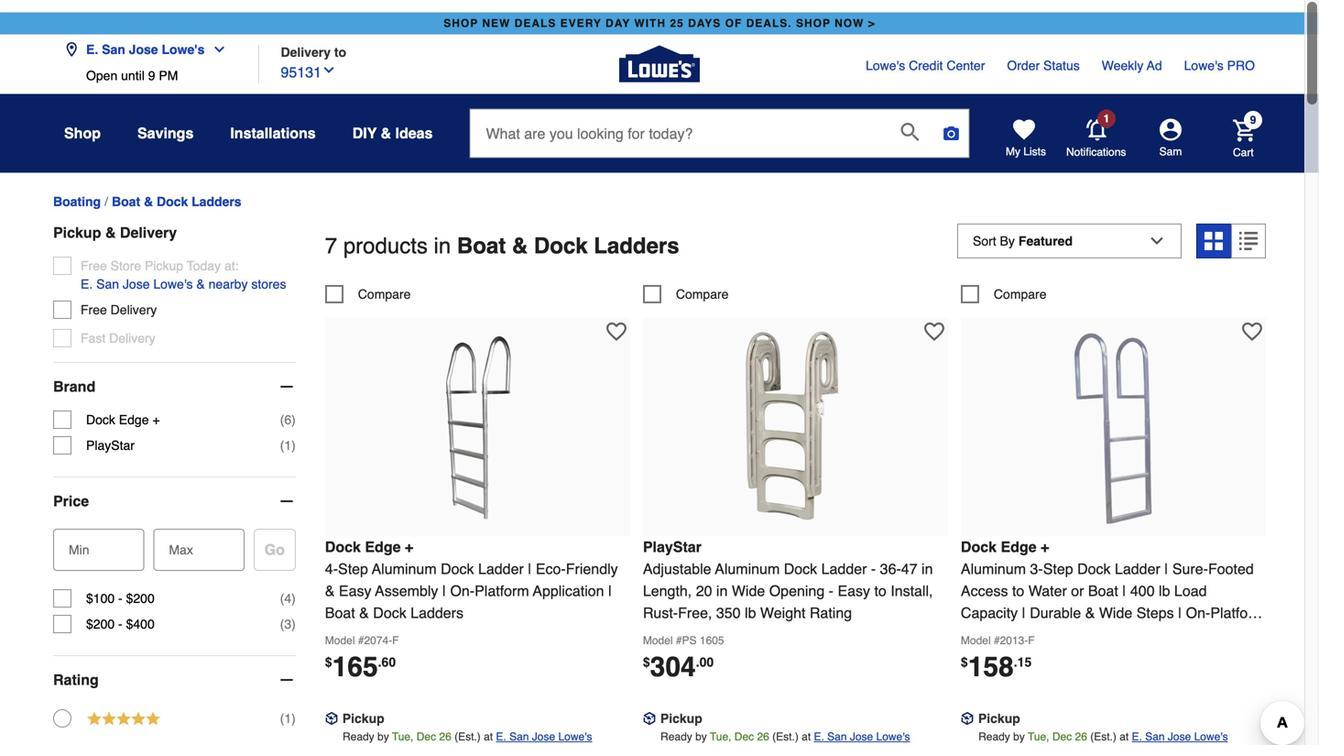Task type: vqa. For each thing, say whether or not it's contained in the screenshot.
leftmost Ready by Tue, Dec 26 (Est.) at E. San Jose Lowe's
yes



Task type: locate. For each thing, give the bounding box(es) containing it.
tue, down .00
[[710, 718, 732, 731]]

+ for dock edge +
[[152, 400, 160, 415]]

2 horizontal spatial in
[[922, 548, 934, 565]]

0 horizontal spatial aluminum
[[372, 548, 437, 565]]

easy right opening
[[838, 570, 871, 587]]

1 26 from the left
[[439, 718, 452, 731]]

3 tue, from the left
[[1028, 718, 1050, 731]]

playstar adjustable aluminum dock ladder - 36-47 in length, 20 in wide opening - easy to install, rust-free, 350 lb weight rating image
[[695, 315, 897, 516]]

0 horizontal spatial 9
[[148, 56, 155, 71]]

pickup for 2nd pickup "image" from left
[[661, 699, 703, 713]]

application down eco- on the bottom of the page
[[533, 570, 605, 587]]

heart outline image
[[607, 309, 627, 329], [1243, 309, 1263, 329]]

2 by from the left
[[696, 718, 707, 731]]

2 horizontal spatial edge
[[1001, 526, 1037, 543]]

3 compare from the left
[[994, 274, 1047, 289]]

( 4 )
[[280, 579, 296, 594]]

1 horizontal spatial on-
[[1187, 592, 1211, 609]]

0 horizontal spatial $
[[325, 642, 332, 657]]

1 horizontal spatial lb
[[1160, 570, 1171, 587]]

playstar for playstar
[[86, 426, 135, 440]]

shop
[[444, 5, 479, 17], [796, 5, 831, 17]]

| up 2013-
[[1023, 592, 1026, 609]]

1 horizontal spatial shop
[[796, 5, 831, 17]]

0 horizontal spatial ladders
[[192, 182, 242, 196]]

2 aluminum from the left
[[715, 548, 780, 565]]

0 vertical spatial ( 1 )
[[280, 426, 296, 440]]

easy up the model # 2074-f
[[339, 570, 372, 587]]

san for 2nd pickup "image" from left
[[828, 718, 847, 731]]

# for free,
[[676, 622, 682, 635]]

application inside dock edge + 4-step aluminum dock ladder | eco-friendly & easy assembly | on-platform application | boat & dock ladders
[[533, 570, 605, 587]]

2 f from the left
[[1029, 622, 1035, 635]]

ladder inside dock edge + 4-step aluminum dock ladder | eco-friendly & easy assembly | on-platform application | boat & dock ladders
[[478, 548, 524, 565]]

2 horizontal spatial by
[[1014, 718, 1025, 731]]

0 vertical spatial platform
[[475, 570, 530, 587]]

Search Query text field
[[471, 97, 887, 145]]

1 horizontal spatial tue,
[[710, 718, 732, 731]]

ready by tue, dec 26 (est.) at e. san jose lowe's for 3rd pickup "image" from the left
[[979, 718, 1229, 731]]

rating inside button
[[53, 659, 99, 676]]

2 tue, from the left
[[710, 718, 732, 731]]

1 free from the top
[[81, 246, 107, 261]]

1 horizontal spatial $
[[643, 642, 650, 657]]

$ inside $ 165 .60
[[325, 642, 332, 657]]

1 horizontal spatial application
[[961, 614, 1033, 631]]

( 1 )
[[280, 426, 296, 440], [280, 699, 296, 714]]

until
[[121, 56, 145, 71]]

status
[[1044, 46, 1080, 60]]

36-
[[881, 548, 902, 565]]

edge inside the dock edge + aluminum 3-step dock ladder | sure-footed access to water or boat | 400 lb load capacity | durable & wide steps | on-platform application model # 2013-f $ 158 .15
[[1001, 526, 1037, 543]]

san
[[102, 30, 125, 44], [96, 265, 119, 279], [510, 718, 529, 731], [828, 718, 847, 731], [1146, 718, 1166, 731]]

1 horizontal spatial ready by tue, dec 26 (est.) at e. san jose lowe's
[[661, 718, 911, 731]]

1 ready from the left
[[343, 718, 375, 731]]

3 26 from the left
[[1076, 718, 1088, 731]]

1 ready by tue, dec 26 (est.) at e. san jose lowe's from the left
[[343, 718, 593, 731]]

ladder for dock edge + 4-step aluminum dock ladder | eco-friendly & easy assembly | on-platform application | boat & dock ladders
[[478, 548, 524, 565]]

- left 36-
[[872, 548, 876, 565]]

1 horizontal spatial edge
[[365, 526, 401, 543]]

grid view image
[[1205, 220, 1224, 238]]

on- right assembly
[[450, 570, 475, 587]]

ready down actual price $158.15 element on the right bottom of page
[[979, 718, 1011, 731]]

2 heart outline image from the left
[[1243, 309, 1263, 329]]

ready
[[343, 718, 375, 731], [661, 718, 693, 731], [979, 718, 1011, 731]]

| left eco- on the bottom of the page
[[528, 548, 532, 565]]

4 ( from the top
[[280, 605, 284, 619]]

free up fast
[[81, 290, 107, 305]]

by down actual price $158.15 element on the right bottom of page
[[1014, 718, 1025, 731]]

$ down the model # 2074-f
[[325, 642, 332, 657]]

tue,
[[392, 718, 414, 731], [710, 718, 732, 731], [1028, 718, 1050, 731]]

brand
[[53, 366, 96, 383]]

2 pickup image from the left
[[643, 700, 656, 713]]

3
[[284, 605, 292, 619]]

2 horizontal spatial #
[[994, 622, 1001, 635]]

2 # from the left
[[676, 622, 682, 635]]

& inside button
[[381, 112, 391, 129]]

1 # from the left
[[358, 622, 364, 635]]

model up 158
[[961, 622, 991, 635]]

2 compare from the left
[[676, 274, 729, 289]]

every
[[561, 5, 602, 17]]

playstar inside playstar adjustable aluminum dock ladder - 36-47 in length, 20 in wide opening - easy to install, rust-free, 350 lb weight rating
[[643, 526, 702, 543]]

f up .15
[[1029, 622, 1035, 635]]

3 ready from the left
[[979, 718, 1011, 731]]

free left the store
[[81, 246, 107, 261]]

f
[[392, 622, 399, 635], [1029, 622, 1035, 635]]

1 easy from the left
[[339, 570, 372, 587]]

by
[[378, 718, 389, 731], [696, 718, 707, 731], [1014, 718, 1025, 731]]

2 at from the left
[[802, 718, 811, 731]]

adjustable
[[643, 548, 712, 565]]

3 ) from the top
[[292, 579, 296, 594]]

(
[[280, 400, 284, 415], [280, 426, 284, 440], [280, 579, 284, 594], [280, 605, 284, 619], [280, 699, 284, 714]]

1 horizontal spatial to
[[875, 570, 887, 587]]

store
[[111, 246, 141, 261]]

1 vertical spatial in
[[922, 548, 934, 565]]

2 horizontal spatial model
[[961, 622, 991, 635]]

1 horizontal spatial ready
[[661, 718, 693, 731]]

1 horizontal spatial in
[[717, 570, 728, 587]]

footed
[[1209, 548, 1255, 565]]

2 horizontal spatial ready by tue, dec 26 (est.) at e. san jose lowe's
[[979, 718, 1229, 731]]

1
[[1104, 100, 1110, 113], [284, 426, 292, 440], [284, 699, 292, 714]]

pickup for 3rd pickup "image" from the left
[[979, 699, 1021, 713]]

25
[[670, 5, 684, 17]]

playstar for playstar adjustable aluminum dock ladder - 36-47 in length, 20 in wide opening - easy to install, rust-free, 350 lb weight rating
[[643, 526, 702, 543]]

2 horizontal spatial pickup image
[[961, 700, 974, 713]]

/
[[105, 182, 108, 197]]

dock inside boating / boat & dock ladders
[[157, 182, 188, 196]]

pickup down actual price $165.60 element
[[343, 699, 385, 713]]

+ inside dock edge + 4-step aluminum dock ladder | eco-friendly & easy assembly | on-platform application | boat & dock ladders
[[405, 526, 414, 543]]

application down the capacity
[[961, 614, 1033, 631]]

aluminum up assembly
[[372, 548, 437, 565]]

model
[[325, 622, 355, 635], [643, 622, 673, 635], [961, 622, 991, 635]]

access
[[961, 570, 1009, 587]]

playstar down the dock edge +
[[86, 426, 135, 440]]

+ down brand button
[[152, 400, 160, 415]]

stores
[[251, 265, 286, 279]]

$ inside $ 304 .00
[[643, 642, 650, 657]]

aluminum up access on the bottom
[[961, 548, 1027, 565]]

>
[[869, 5, 876, 17]]

$ down the capacity
[[961, 642, 969, 657]]

1 step from the left
[[338, 548, 368, 565]]

lb right 350 at the bottom right of page
[[745, 592, 757, 609]]

# up actual price $158.15 element on the right bottom of page
[[994, 622, 1001, 635]]

1 (est.) from the left
[[455, 718, 481, 731]]

0 horizontal spatial model
[[325, 622, 355, 635]]

step up the model # 2074-f
[[338, 548, 368, 565]]

wide down 400
[[1100, 592, 1133, 609]]

pickup up the e. san jose lowe's & nearby stores button
[[145, 246, 183, 261]]

ready for 1st pickup "image" from left
[[343, 718, 375, 731]]

pickup image down 158
[[961, 700, 974, 713]]

0 horizontal spatial pickup image
[[325, 700, 338, 713]]

edge down brand button
[[119, 400, 149, 415]]

tue, down .15
[[1028, 718, 1050, 731]]

2 dec from the left
[[735, 718, 754, 731]]

dock edge + 4-step aluminum dock ladder | eco-friendly & easy assembly | on-platform application | boat & dock ladders image
[[377, 315, 579, 516]]

2 horizontal spatial 26
[[1076, 718, 1088, 731]]

0 vertical spatial 9
[[148, 56, 155, 71]]

0 horizontal spatial compare
[[358, 274, 411, 289]]

lowe's home improvement notification center image
[[1087, 107, 1109, 129]]

1 ladder from the left
[[478, 548, 524, 565]]

rating
[[810, 592, 853, 609], [53, 659, 99, 676]]

0 horizontal spatial playstar
[[86, 426, 135, 440]]

by down actual price $165.60 element
[[378, 718, 389, 731]]

0 horizontal spatial $200
[[86, 605, 115, 619]]

2 horizontal spatial dec
[[1053, 718, 1073, 731]]

san inside button
[[96, 265, 119, 279]]

edge for dock edge + aluminum 3-step dock ladder | sure-footed access to water or boat | 400 lb load capacity | durable & wide steps | on-platform application model # 2013-f $ 158 .15
[[1001, 526, 1037, 543]]

free
[[81, 246, 107, 261], [81, 290, 107, 305]]

1 horizontal spatial ladder
[[822, 548, 867, 565]]

2 vertical spatial ladders
[[411, 592, 464, 609]]

0 vertical spatial lb
[[1160, 570, 1171, 587]]

on-
[[450, 570, 475, 587], [1187, 592, 1211, 609]]

ready down actual price $165.60 element
[[343, 718, 375, 731]]

1 ) from the top
[[292, 400, 296, 415]]

0 horizontal spatial at
[[484, 718, 493, 731]]

3 ready by tue, dec 26 (est.) at e. san jose lowe's from the left
[[979, 718, 1229, 731]]

1 horizontal spatial rating
[[810, 592, 853, 609]]

1 horizontal spatial f
[[1029, 622, 1035, 635]]

2 ready from the left
[[661, 718, 693, 731]]

opening
[[770, 570, 825, 587]]

to inside the dock edge + aluminum 3-step dock ladder | sure-footed access to water or boat | 400 lb load capacity | durable & wide steps | on-platform application model # 2013-f $ 158 .15
[[1013, 570, 1025, 587]]

edge inside dock edge + 4-step aluminum dock ladder | eco-friendly & easy assembly | on-platform application | boat & dock ladders
[[365, 526, 401, 543]]

diy & ideas button
[[353, 104, 433, 137]]

) for $200
[[292, 579, 296, 594]]

2 horizontal spatial $
[[961, 642, 969, 657]]

pickup down $ 304 .00
[[661, 699, 703, 713]]

| left "sure-"
[[1165, 548, 1169, 565]]

boat inside dock edge + 4-step aluminum dock ladder | eco-friendly & easy assembly | on-platform application | boat & dock ladders
[[325, 592, 355, 609]]

2 model from the left
[[643, 622, 673, 635]]

nearby
[[209, 265, 248, 279]]

1 ( 1 ) from the top
[[280, 426, 296, 440]]

1 vertical spatial 1
[[284, 426, 292, 440]]

3 dec from the left
[[1053, 718, 1073, 731]]

2 free from the top
[[81, 290, 107, 305]]

2 horizontal spatial (est.)
[[1091, 718, 1117, 731]]

0 horizontal spatial lb
[[745, 592, 757, 609]]

tue, for 2nd pickup "image" from left
[[710, 718, 732, 731]]

0 horizontal spatial rating
[[53, 659, 99, 676]]

san for 1st pickup "image" from left
[[510, 718, 529, 731]]

lb inside playstar adjustable aluminum dock ladder - 36-47 in length, 20 in wide opening - easy to install, rust-free, 350 lb weight rating
[[745, 592, 757, 609]]

0 horizontal spatial to
[[334, 33, 347, 47]]

$200
[[126, 579, 155, 594], [86, 605, 115, 619]]

0 horizontal spatial in
[[434, 221, 451, 246]]

0 horizontal spatial f
[[392, 622, 399, 635]]

model inside the dock edge + aluminum 3-step dock ladder | sure-footed access to water or boat | 400 lb load capacity | durable & wide steps | on-platform application model # 2013-f $ 158 .15
[[961, 622, 991, 635]]

to
[[334, 33, 347, 47], [875, 570, 887, 587], [1013, 570, 1025, 587]]

free for free store pickup today at:
[[81, 246, 107, 261]]

26 for 2nd pickup "image" from left
[[758, 718, 770, 731]]

e. for 2nd pickup "image" from left
[[814, 718, 825, 731]]

1 vertical spatial 9
[[1251, 101, 1257, 114]]

3 aluminum from the left
[[961, 548, 1027, 565]]

1 horizontal spatial playstar
[[643, 526, 702, 543]]

| down the load at the bottom of page
[[1179, 592, 1183, 609]]

3 $ from the left
[[961, 642, 969, 657]]

on- inside the dock edge + aluminum 3-step dock ladder | sure-footed access to water or boat | 400 lb load capacity | durable & wide steps | on-platform application model # 2013-f $ 158 .15
[[1187, 592, 1211, 609]]

to down 36-
[[875, 570, 887, 587]]

3 (est.) from the left
[[1091, 718, 1117, 731]]

list view image
[[1240, 220, 1258, 238]]

|
[[528, 548, 532, 565], [1165, 548, 1169, 565], [443, 570, 446, 587], [609, 570, 612, 587], [1123, 570, 1127, 587], [1023, 592, 1026, 609], [1179, 592, 1183, 609]]

0 horizontal spatial easy
[[339, 570, 372, 587]]

2 horizontal spatial +
[[1041, 526, 1050, 543]]

model down rust-
[[643, 622, 673, 635]]

0 horizontal spatial tue,
[[392, 718, 414, 731]]

0 vertical spatial rating
[[810, 592, 853, 609]]

1 vertical spatial rating
[[53, 659, 99, 676]]

weekly ad link
[[1102, 44, 1163, 62]]

1 vertical spatial $200
[[86, 605, 115, 619]]

lb right 400
[[1160, 570, 1171, 587]]

1 horizontal spatial 9
[[1251, 101, 1257, 114]]

lowe's pro link
[[1185, 44, 1256, 62]]

0 vertical spatial $200
[[126, 579, 155, 594]]

$200 down "$100"
[[86, 605, 115, 619]]

None search field
[[470, 96, 970, 163]]

3 pickup image from the left
[[961, 700, 974, 713]]

0 horizontal spatial ready
[[343, 718, 375, 731]]

1 horizontal spatial wide
[[1100, 592, 1133, 609]]

dock inside playstar adjustable aluminum dock ladder - 36-47 in length, 20 in wide opening - easy to install, rust-free, 350 lb weight rating
[[784, 548, 818, 565]]

1 horizontal spatial pickup image
[[643, 700, 656, 713]]

pm
[[159, 56, 178, 71]]

ladders up today
[[192, 182, 242, 196]]

400
[[1131, 570, 1155, 587]]

& inside boating / boat & dock ladders
[[144, 182, 153, 196]]

compare inside 4744205 element
[[994, 274, 1047, 289]]

2 ladder from the left
[[822, 548, 867, 565]]

1 aluminum from the left
[[372, 548, 437, 565]]

0 horizontal spatial (est.)
[[455, 718, 481, 731]]

1 horizontal spatial 26
[[758, 718, 770, 731]]

3 by from the left
[[1014, 718, 1025, 731]]

in right 20
[[717, 570, 728, 587]]

1 vertical spatial ( 1 )
[[280, 699, 296, 714]]

0 vertical spatial wide
[[732, 570, 766, 587]]

tue, down .60
[[392, 718, 414, 731]]

delivery up 95131
[[281, 33, 331, 47]]

at
[[484, 718, 493, 731], [802, 718, 811, 731], [1120, 718, 1129, 731]]

pickup image
[[325, 700, 338, 713], [643, 700, 656, 713], [961, 700, 974, 713]]

center
[[947, 46, 986, 60]]

f inside the dock edge + aluminum 3-step dock ladder | sure-footed access to water or boat | 400 lb load capacity | durable & wide steps | on-platform application model # 2013-f $ 158 .15
[[1029, 622, 1035, 635]]

delivery down free delivery
[[109, 319, 156, 333]]

1 compare from the left
[[358, 274, 411, 289]]

$ 165 .60
[[325, 639, 396, 670]]

jose inside button
[[123, 265, 150, 279]]

go
[[265, 529, 285, 546]]

1 vertical spatial playstar
[[643, 526, 702, 543]]

compare inside 1002649048 element
[[358, 274, 411, 289]]

ladders up 1002101406 element
[[594, 221, 680, 246]]

e.
[[86, 30, 98, 44], [81, 265, 93, 279], [496, 718, 507, 731], [814, 718, 825, 731], [1132, 718, 1143, 731]]

compare inside 1002101406 element
[[676, 274, 729, 289]]

1002649048 element
[[325, 273, 411, 291]]

5 stars image
[[86, 697, 161, 718]]

steps
[[1137, 592, 1175, 609]]

( for $400
[[280, 605, 284, 619]]

.15
[[1014, 642, 1032, 657]]

in
[[434, 221, 451, 246], [922, 548, 934, 565], [717, 570, 728, 587]]

$ 304 .00
[[643, 639, 714, 670]]

3 # from the left
[[994, 622, 1001, 635]]

1 f from the left
[[392, 622, 399, 635]]

0 horizontal spatial application
[[533, 570, 605, 587]]

shop left new
[[444, 5, 479, 17]]

$ inside the dock edge + aluminum 3-step dock ladder | sure-footed access to water or boat | 400 lb load capacity | durable & wide steps | on-platform application model # 2013-f $ 158 .15
[[961, 642, 969, 657]]

1 horizontal spatial easy
[[838, 570, 871, 587]]

lb inside the dock edge + aluminum 3-step dock ladder | sure-footed access to water or boat | 400 lb load capacity | durable & wide steps | on-platform application model # 2013-f $ 158 .15
[[1160, 570, 1171, 587]]

3 ( from the top
[[280, 579, 284, 594]]

jose for 3rd pickup "image" from the left
[[1169, 718, 1192, 731]]

+ for dock edge + aluminum 3-step dock ladder | sure-footed access to water or boat | 400 lb load capacity | durable & wide steps | on-platform application model # 2013-f $ 158 .15
[[1041, 526, 1050, 543]]

2 horizontal spatial ladders
[[594, 221, 680, 246]]

1 model from the left
[[325, 622, 355, 635]]

2 26 from the left
[[758, 718, 770, 731]]

wide up 350 at the bottom right of page
[[732, 570, 766, 587]]

rating up 5 stars image
[[53, 659, 99, 676]]

3 ladder from the left
[[1115, 548, 1161, 565]]

) for $400
[[292, 605, 296, 619]]

+
[[152, 400, 160, 415], [405, 526, 414, 543], [1041, 526, 1050, 543]]

edge up 3- on the right of page
[[1001, 526, 1037, 543]]

2 (est.) from the left
[[773, 718, 799, 731]]

1 horizontal spatial compare
[[676, 274, 729, 289]]

0 horizontal spatial +
[[152, 400, 160, 415]]

friendly
[[566, 548, 618, 565]]

1 horizontal spatial step
[[1044, 548, 1074, 565]]

pickup image down '165'
[[325, 700, 338, 713]]

playstar
[[86, 426, 135, 440], [643, 526, 702, 543]]

fast delivery
[[81, 319, 156, 333]]

$200 - $400
[[86, 605, 155, 619]]

ladder for dock edge + aluminum 3-step dock ladder | sure-footed access to water or boat | 400 lb load capacity | durable & wide steps | on-platform application model # 2013-f $ 158 .15
[[1115, 548, 1161, 565]]

on- down the load at the bottom of page
[[1187, 592, 1211, 609]]

pickup down actual price $158.15 element on the right bottom of page
[[979, 699, 1021, 713]]

1 vertical spatial free
[[81, 290, 107, 305]]

free for free delivery
[[81, 290, 107, 305]]

0 horizontal spatial by
[[378, 718, 389, 731]]

0 vertical spatial free
[[81, 246, 107, 261]]

lowe's home improvement logo image
[[620, 11, 700, 92]]

cart
[[1234, 134, 1255, 146]]

actual price $304.00 element
[[643, 639, 714, 670]]

.00
[[696, 642, 714, 657]]

1 horizontal spatial $200
[[126, 579, 155, 594]]

by down actual price $304.00 element
[[696, 718, 707, 731]]

0 vertical spatial on-
[[450, 570, 475, 587]]

ladder left 36-
[[822, 548, 867, 565]]

easy inside dock edge + 4-step aluminum dock ladder | eco-friendly & easy assembly | on-platform application | boat & dock ladders
[[339, 570, 372, 587]]

1 horizontal spatial by
[[696, 718, 707, 731]]

0 horizontal spatial wide
[[732, 570, 766, 587]]

aluminum
[[372, 548, 437, 565], [715, 548, 780, 565], [961, 548, 1027, 565]]

0 horizontal spatial #
[[358, 622, 364, 635]]

boat inside boating / boat & dock ladders
[[112, 182, 140, 196]]

3 at from the left
[[1120, 718, 1129, 731]]

4 ) from the top
[[292, 605, 296, 619]]

# up actual price $165.60 element
[[358, 622, 364, 635]]

1 vertical spatial platform
[[1211, 592, 1266, 609]]

0 vertical spatial playstar
[[86, 426, 135, 440]]

9 up "cart"
[[1251, 101, 1257, 114]]

aluminum inside playstar adjustable aluminum dock ladder - 36-47 in length, 20 in wide opening - easy to install, rust-free, 350 lb weight rating
[[715, 548, 780, 565]]

model for 4-step aluminum dock ladder | eco-friendly & easy assembly | on-platform application | boat & dock ladders
[[325, 622, 355, 635]]

by for 1st pickup "image" from left
[[378, 718, 389, 731]]

1 vertical spatial on-
[[1187, 592, 1211, 609]]

wide inside the dock edge + aluminum 3-step dock ladder | sure-footed access to water or boat | 400 lb load capacity | durable & wide steps | on-platform application model # 2013-f $ 158 .15
[[1100, 592, 1133, 609]]

( 3 )
[[280, 605, 296, 619]]

lowe's inside lowe's pro link
[[1185, 46, 1224, 60]]

actual price $158.15 element
[[961, 639, 1032, 670]]

1 vertical spatial ladders
[[594, 221, 680, 246]]

sam button
[[1127, 106, 1215, 147]]

lb
[[1160, 570, 1171, 587], [745, 592, 757, 609]]

2 step from the left
[[1044, 548, 1074, 565]]

step
[[338, 548, 368, 565], [1044, 548, 1074, 565]]

weight
[[761, 592, 806, 609]]

+ inside the dock edge + aluminum 3-step dock ladder | sure-footed access to water or boat | 400 lb load capacity | durable & wide steps | on-platform application model # 2013-f $ 158 .15
[[1041, 526, 1050, 543]]

+ up assembly
[[405, 526, 414, 543]]

)
[[292, 400, 296, 415], [292, 426, 296, 440], [292, 579, 296, 594], [292, 605, 296, 619], [292, 699, 296, 714]]

pickup image down "304"
[[643, 700, 656, 713]]

ready by tue, dec 26 (est.) at e. san jose lowe's for 1st pickup "image" from left
[[343, 718, 593, 731]]

1 horizontal spatial (est.)
[[773, 718, 799, 731]]

water
[[1029, 570, 1068, 587]]

0 horizontal spatial ladder
[[478, 548, 524, 565]]

1 by from the left
[[378, 718, 389, 731]]

in right products
[[434, 221, 451, 246]]

playstar up 'adjustable'
[[643, 526, 702, 543]]

$200 up $400
[[126, 579, 155, 594]]

$ for 304
[[643, 642, 650, 657]]

step up water
[[1044, 548, 1074, 565]]

to left water
[[1013, 570, 1025, 587]]

1 horizontal spatial aluminum
[[715, 548, 780, 565]]

1 horizontal spatial #
[[676, 622, 682, 635]]

2 easy from the left
[[838, 570, 871, 587]]

$ down the model # ps 1605 at the bottom
[[643, 642, 650, 657]]

model up '165'
[[325, 622, 355, 635]]

ad
[[1147, 46, 1163, 60]]

0 horizontal spatial edge
[[119, 400, 149, 415]]

2 $ from the left
[[643, 642, 650, 657]]

e. san jose lowe's button for 2nd pickup "image" from left
[[814, 715, 911, 734]]

+ up 3- on the right of page
[[1041, 526, 1050, 543]]

1 dec from the left
[[417, 718, 436, 731]]

1 tue, from the left
[[392, 718, 414, 731]]

lowe's
[[162, 30, 205, 44], [866, 46, 906, 60], [1185, 46, 1224, 60], [153, 265, 193, 279], [559, 718, 593, 731], [877, 718, 911, 731], [1195, 718, 1229, 731]]

new
[[482, 5, 511, 17]]

3 model from the left
[[961, 622, 991, 635]]

to up chevron down image
[[334, 33, 347, 47]]

9 left pm
[[148, 56, 155, 71]]

5 ) from the top
[[292, 699, 296, 714]]

1 horizontal spatial at
[[802, 718, 811, 731]]

order
[[1008, 46, 1040, 60]]

dec
[[417, 718, 436, 731], [735, 718, 754, 731], [1053, 718, 1073, 731]]

# inside the dock edge + aluminum 3-step dock ladder | sure-footed access to water or boat | 400 lb load capacity | durable & wide steps | on-platform application model # 2013-f $ 158 .15
[[994, 622, 1001, 635]]

day
[[606, 5, 631, 17]]

shop left now
[[796, 5, 831, 17]]

easy inside playstar adjustable aluminum dock ladder - 36-47 in length, 20 in wide opening - easy to install, rust-free, 350 lb weight rating
[[838, 570, 871, 587]]

158
[[969, 639, 1014, 670]]

easy
[[339, 570, 372, 587], [838, 570, 871, 587]]

on- inside dock edge + 4-step aluminum dock ladder | eco-friendly & easy assembly | on-platform application | boat & dock ladders
[[450, 570, 475, 587]]

1 heart outline image from the left
[[607, 309, 627, 329]]

ladder inside the dock edge + aluminum 3-step dock ladder | sure-footed access to water or boat | 400 lb load capacity | durable & wide steps | on-platform application model # 2013-f $ 158 .15
[[1115, 548, 1161, 565]]

1 vertical spatial wide
[[1100, 592, 1133, 609]]

edge up assembly
[[365, 526, 401, 543]]

ladder left eco- on the bottom of the page
[[478, 548, 524, 565]]

2 ready by tue, dec 26 (est.) at e. san jose lowe's from the left
[[661, 718, 911, 731]]

# up actual price $304.00 element
[[676, 622, 682, 635]]

0 horizontal spatial shop
[[444, 5, 479, 17]]

2 horizontal spatial aluminum
[[961, 548, 1027, 565]]

1 horizontal spatial platform
[[1211, 592, 1266, 609]]

ladders down assembly
[[411, 592, 464, 609]]

weekly
[[1102, 46, 1144, 60]]

1 ( from the top
[[280, 400, 284, 415]]

rating down opening
[[810, 592, 853, 609]]

ladder up 400
[[1115, 548, 1161, 565]]

in right 47
[[922, 548, 934, 565]]

ready down actual price $304.00 element
[[661, 718, 693, 731]]

- left $400
[[118, 605, 123, 619]]

4744205 element
[[961, 273, 1047, 291]]

1 horizontal spatial +
[[405, 526, 414, 543]]

tue, for 1st pickup "image" from left
[[392, 718, 414, 731]]

by for 3rd pickup "image" from the left
[[1014, 718, 1025, 731]]

1 $ from the left
[[325, 642, 332, 657]]

1 vertical spatial lb
[[745, 592, 757, 609]]

.60
[[378, 642, 396, 657]]

aluminum up 350 at the bottom right of page
[[715, 548, 780, 565]]

f up .60
[[392, 622, 399, 635]]

0 horizontal spatial step
[[338, 548, 368, 565]]

1 at from the left
[[484, 718, 493, 731]]

2 horizontal spatial tue,
[[1028, 718, 1050, 731]]

1 horizontal spatial ladders
[[411, 592, 464, 609]]



Task type: describe. For each thing, give the bounding box(es) containing it.
shop new deals every day with 25 days of deals. shop now >
[[444, 5, 876, 17]]

e. san jose lowe's
[[86, 30, 205, 44]]

dec for 3rd pickup "image" from the left
[[1053, 718, 1073, 731]]

step inside dock edge + 4-step aluminum dock ladder | eco-friendly & easy assembly | on-platform application | boat & dock ladders
[[338, 548, 368, 565]]

2 ) from the top
[[292, 426, 296, 440]]

1 pickup image from the left
[[325, 700, 338, 713]]

( for $200
[[280, 579, 284, 594]]

350
[[717, 592, 741, 609]]

( for +
[[280, 400, 284, 415]]

my
[[1006, 133, 1021, 146]]

rating button
[[53, 644, 296, 692]]

today
[[187, 246, 221, 261]]

compare for 4744205 element
[[994, 274, 1047, 289]]

or
[[1072, 570, 1085, 587]]

camera image
[[943, 112, 961, 130]]

lowe's home improvement cart image
[[1234, 107, 1256, 129]]

2 ( from the top
[[280, 426, 284, 440]]

application inside the dock edge + aluminum 3-step dock ladder | sure-footed access to water or boat | 400 lb load capacity | durable & wide steps | on-platform application model # 2013-f $ 158 .15
[[961, 614, 1033, 631]]

) for +
[[292, 400, 296, 415]]

ps
[[682, 622, 697, 635]]

location image
[[64, 30, 79, 44]]

delivery down boating / boat & dock ladders
[[120, 212, 177, 229]]

actual price $165.60 element
[[325, 639, 396, 670]]

& inside the dock edge + aluminum 3-step dock ladder | sure-footed access to water or boat | 400 lb load capacity | durable & wide steps | on-platform application model # 2013-f $ 158 .15
[[1086, 592, 1096, 609]]

pickup down boating link on the left top
[[53, 212, 101, 229]]

with
[[635, 5, 666, 17]]

5 ( from the top
[[280, 699, 284, 714]]

deals.
[[747, 5, 793, 17]]

heart outline image
[[925, 309, 945, 329]]

$ for 165
[[325, 642, 332, 657]]

boat inside the dock edge + aluminum 3-step dock ladder | sure-footed access to water or boat | 400 lb load capacity | durable & wide steps | on-platform application model # 2013-f $ 158 .15
[[1089, 570, 1119, 587]]

rating inside playstar adjustable aluminum dock ladder - 36-47 in length, 20 in wide opening - easy to install, rust-free, 350 lb weight rating
[[810, 592, 853, 609]]

jose for 2nd pickup "image" from left
[[850, 718, 874, 731]]

aluminum inside dock edge + 4-step aluminum dock ladder | eco-friendly & easy assembly | on-platform application | boat & dock ladders
[[372, 548, 437, 565]]

95131
[[281, 51, 322, 68]]

free store pickup today at:
[[81, 246, 239, 261]]

compare for 1002649048 element
[[358, 274, 411, 289]]

dock edge + aluminum 3-step dock ladder | sure-footed access to water or boat | 400 lb load capacity | durable & wide steps | on-platform application image
[[1013, 315, 1215, 516]]

by for 2nd pickup "image" from left
[[696, 718, 707, 731]]

shop button
[[64, 104, 101, 137]]

e. san jose lowe's button for 1st pickup "image" from left
[[496, 715, 593, 734]]

platform inside dock edge + 4-step aluminum dock ladder | eco-friendly & easy assembly | on-platform application | boat & dock ladders
[[475, 570, 530, 587]]

+ for dock edge + 4-step aluminum dock ladder | eco-friendly & easy assembly | on-platform application | boat & dock ladders
[[405, 526, 414, 543]]

| left 400
[[1123, 570, 1127, 587]]

boat & dock ladders link
[[112, 182, 242, 196]]

dec for 2nd pickup "image" from left
[[735, 718, 754, 731]]

e. san jose lowe's button for 3rd pickup "image" from the left
[[1132, 715, 1229, 734]]

7 products in boat & dock ladders
[[325, 221, 680, 246]]

order status
[[1008, 46, 1080, 60]]

min
[[69, 530, 89, 545]]

ideas
[[396, 112, 433, 129]]

ladders inside dock edge + 4-step aluminum dock ladder | eco-friendly & easy assembly | on-platform application | boat & dock ladders
[[411, 592, 464, 609]]

chevron down image
[[205, 30, 227, 44]]

rust-
[[643, 592, 678, 609]]

price button
[[53, 465, 296, 513]]

pickup & delivery
[[53, 212, 177, 229]]

165
[[332, 639, 378, 670]]

ladder inside playstar adjustable aluminum dock ladder - 36-47 in length, 20 in wide opening - easy to install, rust-free, 350 lb weight rating
[[822, 548, 867, 565]]

eco-
[[536, 548, 566, 565]]

( 6 )
[[280, 400, 296, 415]]

- right "$100"
[[118, 579, 123, 594]]

7
[[325, 221, 337, 246]]

ready for 3rd pickup "image" from the left
[[979, 718, 1011, 731]]

sam
[[1160, 133, 1183, 146]]

notifications
[[1067, 133, 1127, 146]]

chevron down image
[[322, 50, 336, 65]]

free delivery
[[81, 290, 157, 305]]

47
[[902, 548, 918, 565]]

at for 2nd pickup "image" from left's e. san jose lowe's button
[[802, 718, 811, 731]]

assembly
[[375, 570, 439, 587]]

edge for dock edge +
[[119, 400, 149, 415]]

boating / boat & dock ladders
[[53, 182, 242, 197]]

lowe's home improvement lists image
[[1014, 106, 1036, 128]]

dec for 1st pickup "image" from left
[[417, 718, 436, 731]]

0 vertical spatial in
[[434, 221, 451, 246]]

install,
[[891, 570, 934, 587]]

delivery to
[[281, 33, 347, 47]]

2 vertical spatial 1
[[284, 699, 292, 714]]

jose for 1st pickup "image" from left
[[532, 718, 556, 731]]

(est.) for 3rd pickup "image" from the left
[[1091, 718, 1117, 731]]

2074-
[[364, 622, 392, 635]]

days
[[688, 5, 722, 17]]

compare for 1002101406 element
[[676, 274, 729, 289]]

ready by tue, dec 26 (est.) at e. san jose lowe's for 2nd pickup "image" from left
[[661, 718, 911, 731]]

(est.) for 2nd pickup "image" from left
[[773, 718, 799, 731]]

0 vertical spatial 1
[[1104, 100, 1110, 113]]

2 shop from the left
[[796, 5, 831, 17]]

platform inside the dock edge + aluminum 3-step dock ladder | sure-footed access to water or boat | 400 lb load capacity | durable & wide steps | on-platform application model # 2013-f $ 158 .15
[[1211, 592, 1266, 609]]

tue, for 3rd pickup "image" from the left
[[1028, 718, 1050, 731]]

step inside the dock edge + aluminum 3-step dock ladder | sure-footed access to water or boat | 400 lb load capacity | durable & wide steps | on-platform application model # 2013-f $ 158 .15
[[1044, 548, 1074, 565]]

search image
[[901, 110, 920, 129]]

1 shop from the left
[[444, 5, 479, 17]]

model for adjustable aluminum dock ladder - 36-47 in length, 20 in wide opening - easy to install, rust-free, 350 lb weight rating
[[643, 622, 673, 635]]

26 for 3rd pickup "image" from the left
[[1076, 718, 1088, 731]]

deals
[[515, 5, 557, 17]]

lists
[[1024, 133, 1047, 146]]

playstar adjustable aluminum dock ladder - 36-47 in length, 20 in wide opening - easy to install, rust-free, 350 lb weight rating
[[643, 526, 934, 609]]

wide inside playstar adjustable aluminum dock ladder - 36-47 in length, 20 in wide opening - easy to install, rust-free, 350 lb weight rating
[[732, 570, 766, 587]]

my lists link
[[1006, 106, 1047, 147]]

# for boat
[[358, 622, 364, 635]]

1002101406 element
[[643, 273, 729, 291]]

dock edge + 4-step aluminum dock ladder | eco-friendly & easy assembly | on-platform application | boat & dock ladders
[[325, 526, 618, 609]]

aluminum inside the dock edge + aluminum 3-step dock ladder | sure-footed access to water or boat | 400 lb load capacity | durable & wide steps | on-platform application model # 2013-f $ 158 .15
[[961, 548, 1027, 565]]

e. san jose lowe's & nearby stores button
[[81, 263, 286, 281]]

20
[[696, 570, 713, 587]]

& inside button
[[197, 265, 205, 279]]

open until 9 pm
[[86, 56, 178, 71]]

delivery up fast delivery
[[111, 290, 157, 305]]

e. for 1st pickup "image" from left
[[496, 718, 507, 731]]

weekly ad
[[1102, 46, 1163, 60]]

$400
[[126, 605, 155, 619]]

at for 1st pickup "image" from left's e. san jose lowe's button
[[484, 718, 493, 731]]

capacity
[[961, 592, 1018, 609]]

26 for 1st pickup "image" from left
[[439, 718, 452, 731]]

to inside playstar adjustable aluminum dock ladder - 36-47 in length, 20 in wide opening - easy to install, rust-free, 350 lb weight rating
[[875, 570, 887, 587]]

| down friendly
[[609, 570, 612, 587]]

savings
[[137, 112, 194, 129]]

lowe's credit center link
[[866, 44, 986, 62]]

edge for dock edge + 4-step aluminum dock ladder | eco-friendly & easy assembly | on-platform application | boat & dock ladders
[[365, 526, 401, 543]]

2 ( 1 ) from the top
[[280, 699, 296, 714]]

lowe's inside lowe's credit center link
[[866, 46, 906, 60]]

e. inside button
[[81, 265, 93, 279]]

diy
[[353, 112, 377, 129]]

boating
[[53, 182, 101, 196]]

lowe's inside the e. san jose lowe's & nearby stores button
[[153, 265, 193, 279]]

ladders inside boating / boat & dock ladders
[[192, 182, 242, 196]]

san for 3rd pickup "image" from the left
[[1146, 718, 1166, 731]]

ready for 2nd pickup "image" from left
[[661, 718, 693, 731]]

sure-
[[1173, 548, 1209, 565]]

now
[[835, 5, 865, 17]]

lowe's credit center
[[866, 46, 986, 60]]

durable
[[1030, 592, 1082, 609]]

installations button
[[230, 104, 316, 137]]

pickup for 1st pickup "image" from left
[[343, 699, 385, 713]]

go button
[[254, 517, 296, 559]]

my lists
[[1006, 133, 1047, 146]]

lowe's pro
[[1185, 46, 1256, 60]]

2013-
[[1001, 622, 1029, 635]]

dock edge +
[[86, 400, 160, 415]]

(est.) for 1st pickup "image" from left
[[455, 718, 481, 731]]

4-
[[325, 548, 338, 565]]

$100
[[86, 579, 115, 594]]

savings button
[[137, 104, 194, 137]]

| right assembly
[[443, 570, 446, 587]]

pro
[[1228, 46, 1256, 60]]

order status link
[[1008, 44, 1080, 62]]

products
[[344, 221, 428, 246]]

e. for 3rd pickup "image" from the left
[[1132, 718, 1143, 731]]

credit
[[909, 46, 944, 60]]

95131 button
[[281, 47, 336, 71]]

length,
[[643, 570, 692, 587]]

at for 3rd pickup "image" from the left e. san jose lowe's button
[[1120, 718, 1129, 731]]

model # ps 1605
[[643, 622, 725, 635]]

1605
[[700, 622, 725, 635]]

boating link
[[53, 182, 101, 196]]

- right opening
[[829, 570, 834, 587]]

max
[[169, 530, 193, 545]]



